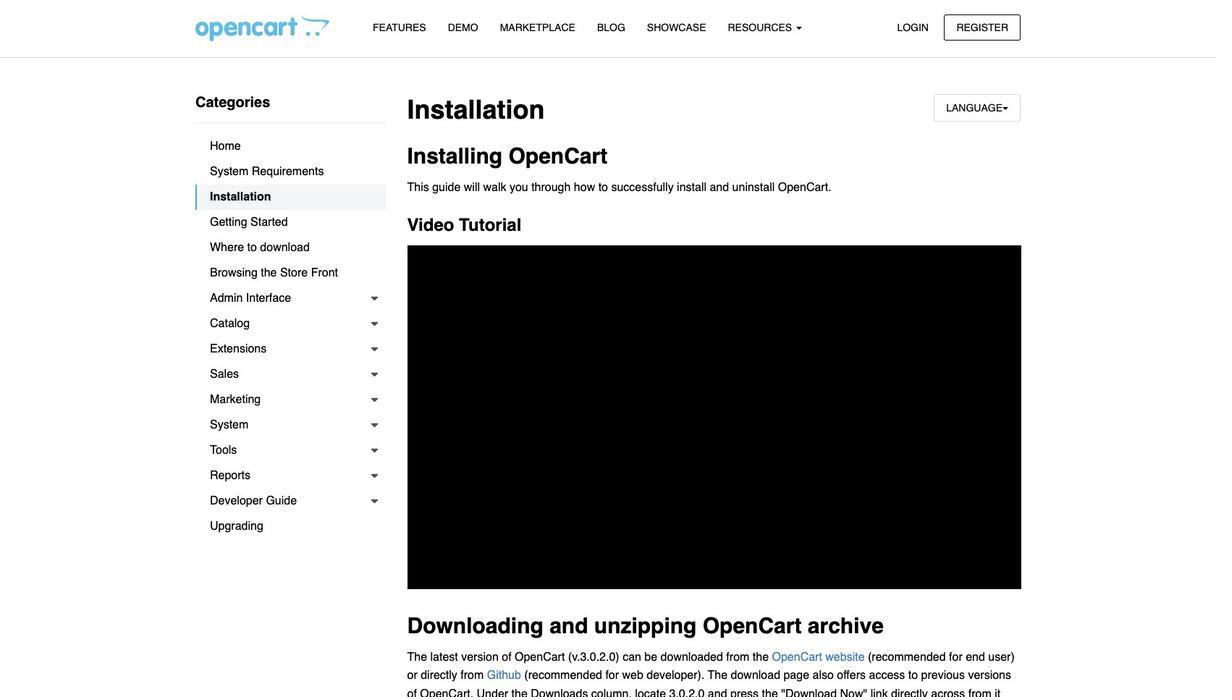 Task type: vqa. For each thing, say whether or not it's contained in the screenshot.
from
yes



Task type: locate. For each thing, give the bounding box(es) containing it.
to right "where"
[[247, 241, 257, 254]]

categories
[[195, 94, 270, 111]]

0 vertical spatial to
[[598, 181, 608, 194]]

home
[[210, 140, 241, 153]]

0 vertical spatial opencart.
[[778, 181, 831, 194]]

language button
[[934, 94, 1021, 122]]

1 vertical spatial opencart.
[[420, 688, 474, 697]]

system link
[[195, 413, 385, 438]]

marketing link
[[195, 387, 385, 413]]

1 vertical spatial installation
[[210, 190, 271, 203]]

and up (v.3.0.2.0)
[[550, 613, 588, 639]]

opencart up through
[[509, 143, 608, 169]]

upgrading
[[210, 520, 263, 533]]

register
[[957, 21, 1008, 33]]

for for web
[[605, 669, 619, 682]]

press
[[730, 688, 759, 697]]

download up "press"
[[731, 669, 780, 682]]

for left end
[[949, 651, 963, 664]]

the inside (recommended for web developer). the download page also offers access to previous versions of opencart. under the downloads column, locate 3.0.2.0 and press the "download now" link directly across from i
[[708, 669, 728, 682]]

opencart. down "latest"
[[420, 688, 474, 697]]

1 vertical spatial directly
[[891, 688, 928, 697]]

from down version
[[461, 669, 484, 682]]

the
[[407, 651, 427, 664], [708, 669, 728, 682]]

0 vertical spatial for
[[949, 651, 963, 664]]

archive
[[808, 613, 884, 639]]

download down getting started link
[[260, 241, 310, 254]]

for
[[949, 651, 963, 664], [605, 669, 619, 682]]

0 vertical spatial the
[[407, 651, 427, 664]]

installation up installing
[[407, 95, 545, 125]]

directly down access
[[891, 688, 928, 697]]

under
[[477, 688, 508, 697]]

1 horizontal spatial download
[[731, 669, 780, 682]]

directly inside the (recommended for end user) or directly from
[[421, 669, 457, 682]]

(recommended inside (recommended for web developer). the download page also offers access to previous versions of opencart. under the downloads column, locate 3.0.2.0 and press the "download now" link directly across from i
[[524, 669, 602, 682]]

(recommended for web developer). the download page also offers access to previous versions of opencart. under the downloads column, locate 3.0.2.0 and press the "download now" link directly across from i
[[407, 669, 1011, 697]]

2 horizontal spatial from
[[968, 688, 992, 697]]

for inside (recommended for web developer). the download page also offers access to previous versions of opencart. under the downloads column, locate 3.0.2.0 and press the "download now" link directly across from i
[[605, 669, 619, 682]]

of down or at the bottom
[[407, 688, 417, 697]]

for inside the (recommended for end user) or directly from
[[949, 651, 963, 664]]

1 horizontal spatial of
[[502, 651, 512, 664]]

1 vertical spatial for
[[605, 669, 619, 682]]

system requirements link
[[195, 159, 385, 185]]

downloaded
[[661, 651, 723, 664]]

(recommended up access
[[868, 651, 946, 664]]

the
[[261, 266, 277, 279], [753, 651, 769, 664], [511, 688, 528, 697], [762, 688, 778, 697]]

you
[[510, 181, 528, 194]]

1 horizontal spatial opencart.
[[778, 181, 831, 194]]

1 vertical spatial of
[[407, 688, 417, 697]]

video tutorial
[[407, 215, 521, 235]]

installing
[[407, 143, 503, 169]]

from
[[726, 651, 750, 664], [461, 669, 484, 682], [968, 688, 992, 697]]

also
[[813, 669, 834, 682]]

admin interface
[[210, 292, 291, 305]]

language
[[946, 102, 1003, 114]]

1 horizontal spatial directly
[[891, 688, 928, 697]]

to right the 'how'
[[598, 181, 608, 194]]

and right "install"
[[710, 181, 729, 194]]

1 vertical spatial (recommended
[[524, 669, 602, 682]]

(recommended inside the (recommended for end user) or directly from
[[868, 651, 946, 664]]

0 vertical spatial system
[[210, 165, 249, 178]]

0 horizontal spatial directly
[[421, 669, 457, 682]]

from down the versions
[[968, 688, 992, 697]]

web
[[622, 669, 643, 682]]

system down the home
[[210, 165, 249, 178]]

(recommended
[[868, 651, 946, 664], [524, 669, 602, 682]]

download
[[260, 241, 310, 254], [731, 669, 780, 682]]

browsing
[[210, 266, 258, 279]]

walk
[[483, 181, 506, 194]]

system for system
[[210, 418, 249, 431]]

2 horizontal spatial to
[[908, 669, 918, 682]]

system
[[210, 165, 249, 178], [210, 418, 249, 431]]

admin interface link
[[195, 286, 385, 311]]

catalog
[[210, 317, 250, 330]]

0 vertical spatial download
[[260, 241, 310, 254]]

admin
[[210, 292, 243, 305]]

tools link
[[195, 438, 385, 463]]

marketplace link
[[489, 15, 586, 41]]

0 vertical spatial and
[[710, 181, 729, 194]]

0 horizontal spatial of
[[407, 688, 417, 697]]

guide
[[432, 181, 461, 194]]

(recommended for web
[[524, 669, 602, 682]]

offers
[[837, 669, 866, 682]]

front
[[311, 266, 338, 279]]

from up "press"
[[726, 651, 750, 664]]

installing opencart
[[407, 143, 608, 169]]

showcase link
[[636, 15, 717, 41]]

and inside (recommended for web developer). the download page also offers access to previous versions of opencart. under the downloads column, locate 3.0.2.0 and press the "download now" link directly across from i
[[708, 688, 727, 697]]

0 horizontal spatial (recommended
[[524, 669, 602, 682]]

0 horizontal spatial installation
[[210, 190, 271, 203]]

marketing
[[210, 393, 261, 406]]

0 vertical spatial directly
[[421, 669, 457, 682]]

"download
[[781, 688, 837, 697]]

2 vertical spatial from
[[968, 688, 992, 697]]

1 vertical spatial the
[[708, 669, 728, 682]]

across
[[931, 688, 965, 697]]

directly down "latest"
[[421, 669, 457, 682]]

1 vertical spatial to
[[247, 241, 257, 254]]

0 horizontal spatial to
[[247, 241, 257, 254]]

0 vertical spatial of
[[502, 651, 512, 664]]

opencart. right uninstall
[[778, 181, 831, 194]]

of inside (recommended for web developer). the download page also offers access to previous versions of opencart. under the downloads column, locate 3.0.2.0 and press the "download now" link directly across from i
[[407, 688, 417, 697]]

1 system from the top
[[210, 165, 249, 178]]

1 horizontal spatial for
[[949, 651, 963, 664]]

of up "github"
[[502, 651, 512, 664]]

1 horizontal spatial installation
[[407, 95, 545, 125]]

system for system requirements
[[210, 165, 249, 178]]

0 vertical spatial from
[[726, 651, 750, 664]]

showcase
[[647, 22, 706, 33]]

the down downloaded
[[708, 669, 728, 682]]

browsing the store front
[[210, 266, 338, 279]]

demo
[[448, 22, 478, 33]]

1 horizontal spatial (recommended
[[868, 651, 946, 664]]

0 horizontal spatial opencart.
[[420, 688, 474, 697]]

developer guide
[[210, 494, 297, 507]]

(recommended up "downloads" on the left bottom of the page
[[524, 669, 602, 682]]

1 vertical spatial from
[[461, 669, 484, 682]]

0 horizontal spatial for
[[605, 669, 619, 682]]

1 vertical spatial download
[[731, 669, 780, 682]]

column,
[[591, 688, 632, 697]]

for up column,
[[605, 669, 619, 682]]

getting started
[[210, 216, 288, 229]]

3.0.2.0
[[669, 688, 705, 697]]

system up tools
[[210, 418, 249, 431]]

1 vertical spatial and
[[550, 613, 588, 639]]

the up or at the bottom
[[407, 651, 427, 664]]

1 horizontal spatial to
[[598, 181, 608, 194]]

2 vertical spatial and
[[708, 688, 727, 697]]

features link
[[362, 15, 437, 41]]

features
[[373, 22, 426, 33]]

0 vertical spatial (recommended
[[868, 651, 946, 664]]

1 horizontal spatial the
[[708, 669, 728, 682]]

to right access
[[908, 669, 918, 682]]

extensions
[[210, 342, 267, 355]]

and down the (recommended for end user) or directly from
[[708, 688, 727, 697]]

login link
[[885, 14, 941, 40]]

register link
[[944, 14, 1021, 40]]

previous
[[921, 669, 965, 682]]

and
[[710, 181, 729, 194], [550, 613, 588, 639], [708, 688, 727, 697]]

opencart
[[509, 143, 608, 169], [703, 613, 802, 639], [515, 651, 565, 664], [772, 651, 822, 664]]

versions
[[968, 669, 1011, 682]]

2 vertical spatial to
[[908, 669, 918, 682]]

(recommended for end user) or directly from
[[407, 651, 1015, 682]]

1 vertical spatial system
[[210, 418, 249, 431]]

the down "github"
[[511, 688, 528, 697]]

can
[[623, 651, 641, 664]]

blog link
[[586, 15, 636, 41]]

where
[[210, 241, 244, 254]]

catalog link
[[195, 311, 385, 337]]

opencart up page
[[772, 651, 822, 664]]

user)
[[988, 651, 1015, 664]]

getting
[[210, 216, 247, 229]]

installation up getting started
[[210, 190, 271, 203]]

directly
[[421, 669, 457, 682], [891, 688, 928, 697]]

0 horizontal spatial from
[[461, 669, 484, 682]]

2 system from the top
[[210, 418, 249, 431]]

tutorial
[[459, 215, 521, 235]]

1 horizontal spatial from
[[726, 651, 750, 664]]

downloads
[[531, 688, 588, 697]]

the up "press"
[[753, 651, 769, 664]]

now"
[[840, 688, 867, 697]]



Task type: describe. For each thing, give the bounding box(es) containing it.
link
[[871, 688, 888, 697]]

latest
[[430, 651, 458, 664]]

this
[[407, 181, 429, 194]]

from inside the (recommended for end user) or directly from
[[461, 669, 484, 682]]

will
[[464, 181, 480, 194]]

resources
[[728, 22, 795, 33]]

(recommended for end
[[868, 651, 946, 664]]

system requirements
[[210, 165, 324, 178]]

from inside (recommended for web developer). the download page also offers access to previous versions of opencart. under the downloads column, locate 3.0.2.0 and press the "download now" link directly across from i
[[968, 688, 992, 697]]

downloading and unzipping opencart archive
[[407, 613, 884, 639]]

version
[[461, 651, 499, 664]]

login
[[897, 21, 929, 33]]

demo link
[[437, 15, 489, 41]]

opencart up "github"
[[515, 651, 565, 664]]

how
[[574, 181, 595, 194]]

end
[[966, 651, 985, 664]]

video
[[407, 215, 454, 235]]

this guide will walk you through how to successfully install and uninstall opencart.
[[407, 181, 831, 194]]

0 horizontal spatial the
[[407, 651, 427, 664]]

started
[[251, 216, 288, 229]]

the latest version of opencart (v.3.0.2.0) can be downloaded from the opencart website
[[407, 651, 865, 664]]

opencart - open source shopping cart solution image
[[195, 15, 329, 41]]

uninstall
[[732, 181, 775, 194]]

guide
[[266, 494, 297, 507]]

through
[[531, 181, 571, 194]]

installation link
[[195, 185, 385, 210]]

for for end
[[949, 651, 963, 664]]

home link
[[195, 134, 385, 159]]

interface
[[246, 292, 291, 305]]

upgrading link
[[195, 514, 385, 539]]

download inside (recommended for web developer). the download page also offers access to previous versions of opencart. under the downloads column, locate 3.0.2.0 and press the "download now" link directly across from i
[[731, 669, 780, 682]]

reports link
[[195, 463, 385, 489]]

developer
[[210, 494, 263, 507]]

requirements
[[252, 165, 324, 178]]

or
[[407, 669, 418, 682]]

locate
[[635, 688, 666, 697]]

store
[[280, 266, 308, 279]]

sales
[[210, 368, 239, 381]]

where to download link
[[195, 235, 385, 261]]

blog
[[597, 22, 625, 33]]

website
[[825, 651, 865, 664]]

opencart website link
[[772, 651, 865, 664]]

resources link
[[717, 15, 813, 41]]

opencart. inside (recommended for web developer). the download page also offers access to previous versions of opencart. under the downloads column, locate 3.0.2.0 and press the "download now" link directly across from i
[[420, 688, 474, 697]]

downloading
[[407, 613, 544, 639]]

developer).
[[647, 669, 705, 682]]

access
[[869, 669, 905, 682]]

0 vertical spatial installation
[[407, 95, 545, 125]]

successfully
[[611, 181, 674, 194]]

developer guide link
[[195, 489, 385, 514]]

browsing the store front link
[[195, 261, 385, 286]]

the left store
[[261, 266, 277, 279]]

getting started link
[[195, 210, 385, 235]]

0 horizontal spatial download
[[260, 241, 310, 254]]

where to download
[[210, 241, 310, 254]]

reports
[[210, 469, 251, 482]]

install
[[677, 181, 707, 194]]

be
[[645, 651, 657, 664]]

the right "press"
[[762, 688, 778, 697]]

github link
[[487, 669, 521, 682]]

page
[[784, 669, 809, 682]]

opencart up the (recommended for end user) or directly from
[[703, 613, 802, 639]]

to inside (recommended for web developer). the download page also offers access to previous versions of opencart. under the downloads column, locate 3.0.2.0 and press the "download now" link directly across from i
[[908, 669, 918, 682]]

marketplace
[[500, 22, 575, 33]]

github
[[487, 669, 521, 682]]

unzipping
[[594, 613, 697, 639]]

directly inside (recommended for web developer). the download page also offers access to previous versions of opencart. under the downloads column, locate 3.0.2.0 and press the "download now" link directly across from i
[[891, 688, 928, 697]]

(v.3.0.2.0)
[[568, 651, 619, 664]]



